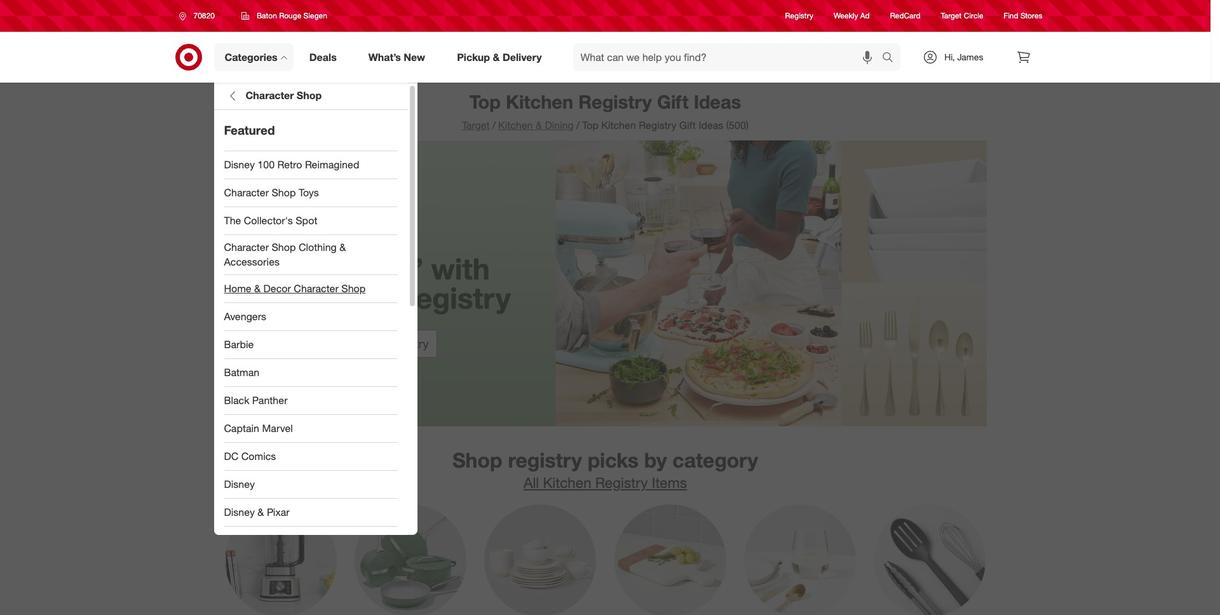 Task type: locate. For each thing, give the bounding box(es) containing it.
baton rouge siegen
[[257, 11, 327, 20]]

/ right dining
[[577, 119, 580, 132]]

character up accessories
[[224, 241, 269, 254]]

2 vertical spatial target
[[349, 337, 381, 351]]

baton rouge siegen button
[[233, 4, 336, 27]]

ideas
[[694, 90, 742, 113], [699, 119, 724, 132]]

categories
[[225, 51, 278, 63]]

4 disney from the top
[[224, 534, 255, 547]]

100 left years
[[258, 534, 275, 547]]

hi,
[[945, 52, 955, 62]]

/
[[493, 119, 496, 132], [577, 119, 580, 132]]

target inside top kitchen registry gift ideas target / kitchen & dining / top kitchen registry gift ideas (500)
[[462, 119, 490, 132]]

shop for character shop
[[297, 89, 322, 102]]

character shop clothing & accessories link
[[214, 235, 407, 275]]

What can we help you find? suggestions appear below search field
[[573, 43, 886, 71]]

0 horizontal spatial top
[[470, 90, 501, 113]]

gift
[[657, 90, 689, 113], [680, 119, 696, 132]]

disney 100 retro reimagined
[[224, 158, 359, 171]]

target for target circle
[[941, 11, 962, 21]]

1 horizontal spatial target
[[462, 119, 490, 132]]

character up avengers link
[[294, 282, 339, 295]]

reimagined
[[305, 158, 359, 171]]

search button
[[877, 43, 908, 74]]

100 left retro
[[258, 158, 275, 171]]

redcard link
[[891, 10, 921, 21]]

disney 100 years of wonder link
[[214, 527, 407, 555]]

0 horizontal spatial target
[[349, 337, 381, 351]]

top
[[470, 90, 501, 113], [582, 119, 599, 132]]

disney for disney 100 years of wonder
[[224, 534, 255, 547]]

& for disney & pixar
[[258, 506, 264, 519]]

target
[[941, 11, 962, 21], [462, 119, 490, 132], [349, 337, 381, 351]]

& right home
[[254, 282, 261, 295]]

dining
[[545, 119, 574, 132]]

2 disney from the top
[[224, 478, 255, 491]]

character for character shop clothing & accessories
[[224, 241, 269, 254]]

100 for retro
[[258, 158, 275, 171]]

couple cheers after making homemade pizzas. silverware and bowls in view. image
[[224, 140, 987, 427]]

2 100 from the top
[[258, 534, 275, 547]]

character up featured in the top of the page
[[246, 89, 294, 102]]

kitchen up kitchen & dining link
[[506, 90, 574, 113]]

shop for character shop toys
[[272, 186, 296, 199]]

top right dining
[[582, 119, 599, 132]]

kitchen down 'registry'
[[543, 474, 592, 492]]

pickup & delivery link
[[446, 43, 558, 71]]

target circle
[[941, 11, 984, 21]]

find
[[1004, 11, 1019, 21]]

shop
[[297, 89, 322, 102], [272, 186, 296, 199], [272, 241, 296, 254], [342, 282, 366, 295], [453, 448, 503, 473]]

0 horizontal spatial /
[[493, 119, 496, 132]]

of
[[305, 534, 314, 547]]

& left dining
[[536, 119, 542, 132]]

disney down disney & pixar
[[224, 534, 255, 547]]

character inside the character shop clothing & accessories
[[224, 241, 269, 254]]

toys
[[299, 186, 319, 199]]

what's
[[369, 51, 401, 63]]

disney for disney & pixar
[[224, 506, 255, 519]]

clothing
[[299, 241, 337, 254]]

disney
[[224, 158, 255, 171], [224, 478, 255, 491], [224, 506, 255, 519], [224, 534, 255, 547]]

say
[[288, 251, 338, 287]]

avengers link
[[214, 303, 407, 331]]

1 horizontal spatial top
[[582, 119, 599, 132]]

1 vertical spatial 100
[[258, 534, 275, 547]]

registry
[[786, 11, 814, 21], [579, 90, 652, 113], [639, 119, 677, 132], [395, 280, 511, 316], [385, 337, 429, 351], [596, 474, 648, 492]]

& inside top kitchen registry gift ideas target / kitchen & dining / top kitchen registry gift ideas (500)
[[536, 119, 542, 132]]

/ right target link
[[493, 119, 496, 132]]

ideas left the (500)
[[699, 119, 724, 132]]

100
[[258, 158, 275, 171], [258, 534, 275, 547]]

ideas up the (500)
[[694, 90, 742, 113]]

disney down "dc"
[[224, 478, 255, 491]]

& right 'pickup'
[[493, 51, 500, 63]]

2 horizontal spatial target
[[941, 11, 962, 21]]

& right clothing
[[340, 241, 346, 254]]

dc comics
[[224, 450, 276, 463]]

kitchen
[[506, 90, 574, 113], [498, 119, 533, 132], [602, 119, 636, 132], [543, 474, 592, 492]]

shop for character shop clothing & accessories
[[272, 241, 296, 254]]

barbie link
[[214, 331, 407, 359]]

target for target registry
[[349, 337, 381, 351]]

target down wedding
[[349, 337, 381, 351]]

1 disney from the top
[[224, 158, 255, 171]]

0 vertical spatial top
[[470, 90, 501, 113]]

1 vertical spatial target
[[462, 119, 490, 132]]

& left "pixar"
[[258, 506, 264, 519]]

character
[[246, 89, 294, 102], [224, 186, 269, 199], [224, 241, 269, 254], [294, 282, 339, 295]]

stores
[[1021, 11, 1043, 21]]

character for character shop toys
[[224, 186, 269, 199]]

weekly
[[834, 11, 859, 21]]

items
[[652, 474, 687, 492]]

1 vertical spatial top
[[582, 119, 599, 132]]

weekly ad
[[834, 11, 870, 21]]

pickup
[[457, 51, 490, 63]]

kitchen right dining
[[602, 119, 636, 132]]

weekly ad link
[[834, 10, 870, 21]]

kitchen & dining link
[[498, 119, 574, 132]]

character up the the
[[224, 186, 269, 199]]

shop inside the character shop clothing & accessories
[[272, 241, 296, 254]]

batman link
[[214, 359, 407, 387]]

disney 100 years of wonder
[[224, 534, 352, 547]]

"i
[[346, 251, 368, 287]]

disney 100 retro reimagined link
[[214, 151, 407, 179]]

james
[[958, 52, 984, 62]]

top up target link
[[470, 90, 501, 113]]

2 / from the left
[[577, 119, 580, 132]]

disney down featured in the top of the page
[[224, 158, 255, 171]]

target left circle
[[941, 11, 962, 21]]

1 horizontal spatial /
[[577, 119, 580, 132]]

disney left "pixar"
[[224, 506, 255, 519]]

1 100 from the top
[[258, 158, 275, 171]]

target inside button
[[349, 337, 381, 351]]

1 vertical spatial ideas
[[699, 119, 724, 132]]

dc comics link
[[214, 443, 407, 471]]

captain marvel link
[[214, 415, 407, 443]]

disney for disney 100 retro reimagined
[[224, 158, 255, 171]]

3 disney from the top
[[224, 506, 255, 519]]

target left kitchen & dining link
[[462, 119, 490, 132]]

0 vertical spatial target
[[941, 11, 962, 21]]

disney link
[[214, 471, 407, 499]]

0 vertical spatial 100
[[258, 158, 275, 171]]



Task type: describe. For each thing, give the bounding box(es) containing it.
dc
[[224, 450, 239, 463]]

category
[[673, 448, 759, 473]]

hi, james
[[945, 52, 984, 62]]

shop registry picks by category all kitchen registry items
[[453, 448, 759, 492]]

delivery
[[503, 51, 542, 63]]

categories link
[[214, 43, 294, 71]]

say "i do" with wedding registry
[[267, 251, 511, 316]]

baton
[[257, 11, 277, 20]]

all
[[524, 474, 539, 492]]

70820
[[194, 11, 215, 20]]

by
[[645, 448, 667, 473]]

accessories
[[224, 255, 280, 268]]

registry inside button
[[385, 337, 429, 351]]

picks
[[588, 448, 639, 473]]

home & decor character shop link
[[214, 275, 407, 303]]

registry link
[[786, 10, 814, 21]]

black panther
[[224, 394, 288, 407]]

find stores
[[1004, 11, 1043, 21]]

featured
[[224, 123, 275, 137]]

(500)
[[727, 119, 749, 132]]

70820 button
[[171, 4, 228, 27]]

retro
[[278, 158, 302, 171]]

target circle link
[[941, 10, 984, 21]]

1 vertical spatial gift
[[680, 119, 696, 132]]

character shop toys
[[224, 186, 319, 199]]

spot
[[296, 214, 318, 227]]

& inside the character shop clothing & accessories
[[340, 241, 346, 254]]

years
[[278, 534, 302, 547]]

comics
[[241, 450, 276, 463]]

the collector's spot link
[[214, 207, 407, 235]]

batman
[[224, 366, 260, 379]]

target link
[[462, 119, 490, 132]]

character shop clothing & accessories
[[224, 241, 346, 268]]

target registry button
[[341, 330, 437, 358]]

target registry
[[349, 337, 429, 351]]

0 vertical spatial gift
[[657, 90, 689, 113]]

ad
[[861, 11, 870, 21]]

the
[[224, 214, 241, 227]]

1 / from the left
[[493, 119, 496, 132]]

character shop toys link
[[214, 179, 407, 207]]

captain
[[224, 422, 259, 435]]

barbie
[[224, 338, 254, 351]]

rouge
[[279, 11, 302, 20]]

disney & pixar link
[[214, 499, 407, 527]]

100 for years
[[258, 534, 275, 547]]

kitchen right target link
[[498, 119, 533, 132]]

all kitchen registry items link
[[524, 474, 687, 492]]

wedding
[[267, 280, 387, 316]]

0 vertical spatial ideas
[[694, 90, 742, 113]]

panther
[[252, 394, 288, 407]]

& for home & decor character shop
[[254, 282, 261, 295]]

kitchen inside shop registry picks by category all kitchen registry items
[[543, 474, 592, 492]]

search
[[877, 52, 908, 65]]

& for pickup & delivery
[[493, 51, 500, 63]]

deals
[[309, 51, 337, 63]]

find stores link
[[1004, 10, 1043, 21]]

new
[[404, 51, 425, 63]]

the collector's spot
[[224, 214, 318, 227]]

captain marvel
[[224, 422, 293, 435]]

redcard
[[891, 11, 921, 21]]

black panther link
[[214, 387, 407, 415]]

what's new link
[[358, 43, 441, 71]]

registry
[[508, 448, 582, 473]]

what's new
[[369, 51, 425, 63]]

home & decor character shop
[[224, 282, 366, 295]]

home
[[224, 282, 252, 295]]

siegen
[[304, 11, 327, 20]]

wonder
[[317, 534, 352, 547]]

character for character shop
[[246, 89, 294, 102]]

shop inside shop registry picks by category all kitchen registry items
[[453, 448, 503, 473]]

disney & pixar
[[224, 506, 290, 519]]

collector's
[[244, 214, 293, 227]]

circle
[[964, 11, 984, 21]]

registry inside shop registry picks by category all kitchen registry items
[[596, 474, 648, 492]]

black
[[224, 394, 249, 407]]

with
[[431, 251, 490, 287]]

deals link
[[299, 43, 353, 71]]

avengers
[[224, 310, 266, 323]]

registry inside "say "i do" with wedding registry"
[[395, 280, 511, 316]]

pixar
[[267, 506, 290, 519]]

marvel
[[262, 422, 293, 435]]

decor
[[264, 282, 291, 295]]

character shop
[[246, 89, 322, 102]]

top kitchen registry gift ideas target / kitchen & dining / top kitchen registry gift ideas (500)
[[462, 90, 749, 132]]

disney for disney
[[224, 478, 255, 491]]

pickup & delivery
[[457, 51, 542, 63]]



Task type: vqa. For each thing, say whether or not it's contained in the screenshot.
Collector's
yes



